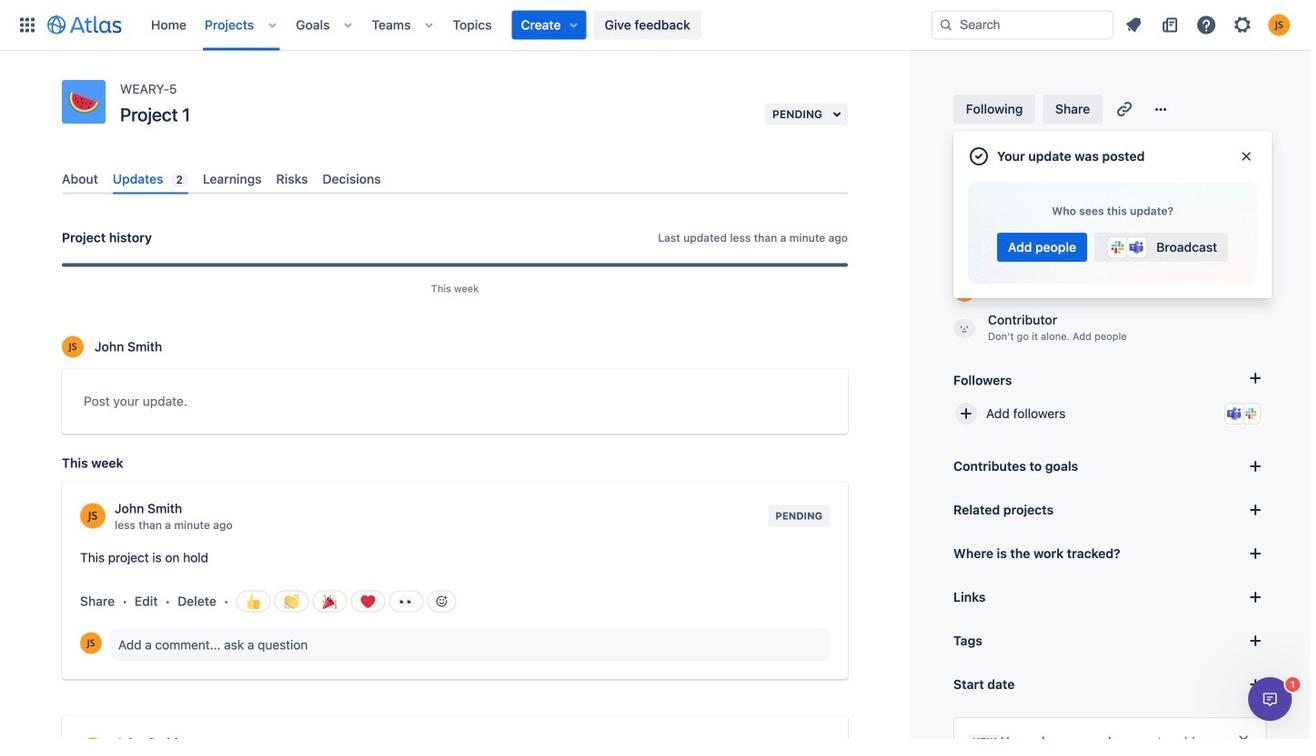 Task type: vqa. For each thing, say whether or not it's contained in the screenshot.
Goal icon
no



Task type: locate. For each thing, give the bounding box(es) containing it.
None search field
[[932, 10, 1114, 40]]

add tag image
[[1245, 631, 1267, 652]]

switch to... image
[[16, 14, 38, 36]]

search image
[[939, 18, 954, 32]]

account image
[[1269, 14, 1290, 36]]

add work tracking links image
[[1245, 543, 1267, 565]]

:thumbsup: image
[[246, 595, 261, 610]]

tab list
[[55, 164, 855, 194]]

add goals image
[[1245, 456, 1267, 478]]

slack logo showing nan channels are connected to this project image
[[1244, 407, 1259, 421]]

:heart: image
[[361, 595, 375, 610]]

:thumbsup: image
[[246, 595, 261, 610]]

:eyes: image
[[399, 595, 414, 610], [399, 595, 414, 610]]

dialog
[[1248, 678, 1292, 722]]

banner
[[0, 0, 1310, 51]]

set start date image
[[1245, 674, 1267, 696]]



Task type: describe. For each thing, give the bounding box(es) containing it.
add related project image
[[1245, 500, 1267, 521]]

notifications image
[[1123, 14, 1145, 36]]

help image
[[1196, 14, 1218, 36]]

:tada: image
[[323, 595, 337, 610]]

msteams logo showing  channels are connected to this project image
[[1228, 407, 1242, 421]]

settings image
[[1232, 14, 1254, 36]]

Search field
[[932, 10, 1114, 40]]

add follower image
[[955, 403, 977, 425]]

add link image
[[1245, 587, 1267, 609]]

your update was posted image
[[968, 146, 990, 167]]

top element
[[11, 0, 932, 51]]

:clap: image
[[284, 595, 299, 610]]

add a follower image
[[1245, 368, 1267, 389]]

:tada: image
[[323, 595, 337, 610]]

close dialog image
[[1240, 149, 1254, 164]]

:clap: image
[[284, 595, 299, 610]]

:heart: image
[[361, 595, 375, 610]]

close banner image
[[1237, 733, 1251, 740]]

Main content area, start typing to enter text. text field
[[84, 391, 826, 419]]



